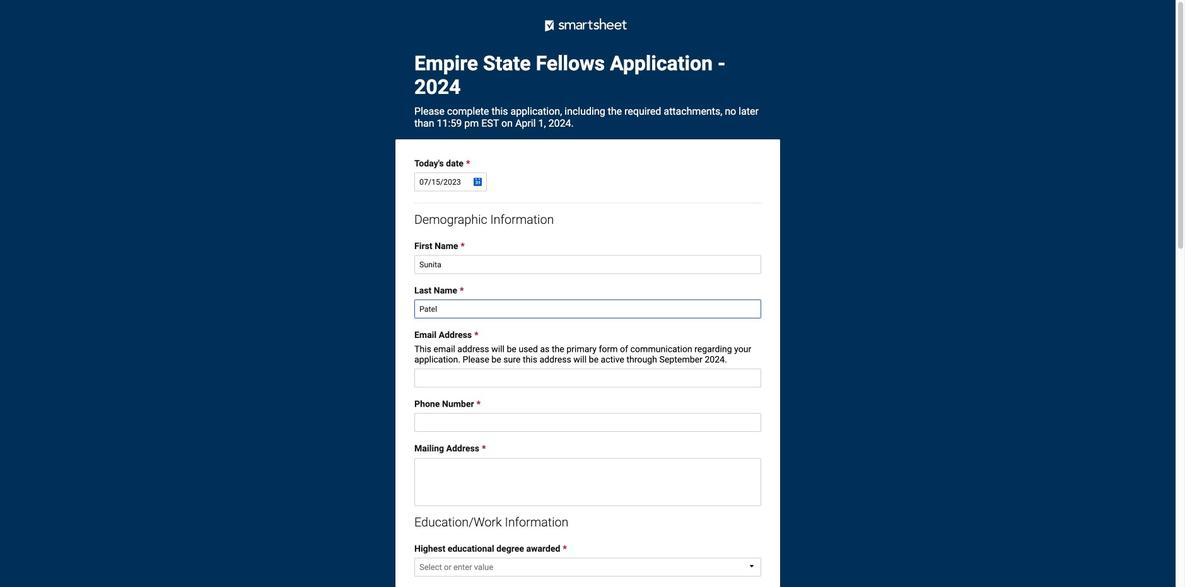 Task type: locate. For each thing, give the bounding box(es) containing it.
logo image
[[513, 6, 664, 44]]

None field
[[415, 255, 762, 274], [415, 300, 762, 319], [415, 369, 762, 388], [415, 413, 762, 432], [415, 255, 762, 274], [415, 300, 762, 319], [415, 369, 762, 388], [415, 413, 762, 432]]

Today's date field
[[415, 173, 487, 192]]

None text field
[[415, 459, 762, 507]]

application
[[415, 544, 762, 581]]



Task type: describe. For each thing, give the bounding box(es) containing it.
choose a date image
[[473, 177, 483, 187]]



